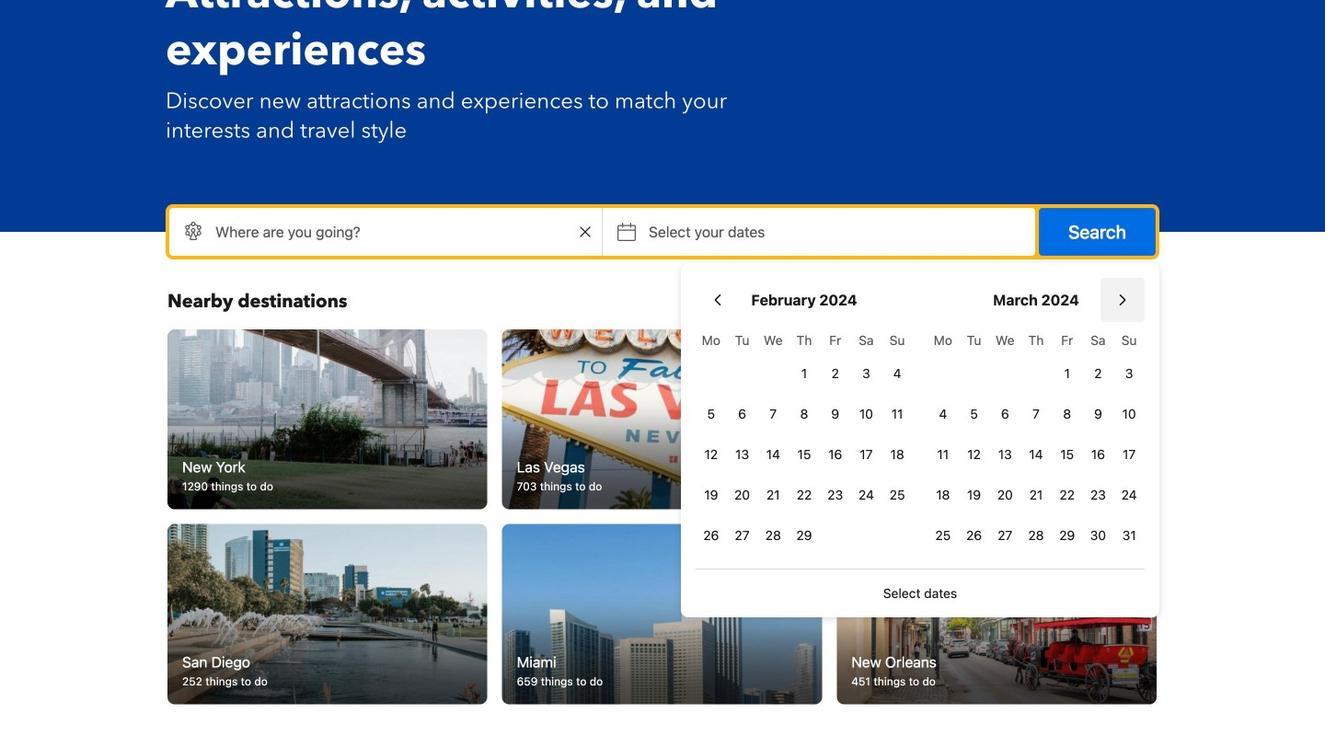 Task type: vqa. For each thing, say whether or not it's contained in the screenshot.
21 FEBRUARY 2024 Option
yes



Task type: describe. For each thing, give the bounding box(es) containing it.
17 February 2024 checkbox
[[851, 436, 882, 473]]

21 February 2024 checkbox
[[758, 477, 789, 514]]

key west image
[[837, 330, 1157, 510]]

3 March 2024 checkbox
[[1114, 355, 1145, 392]]

27 March 2024 checkbox
[[990, 517, 1021, 554]]

2 March 2024 checkbox
[[1083, 355, 1114, 392]]

11 March 2024 checkbox
[[928, 436, 959, 473]]

12 March 2024 checkbox
[[959, 436, 990, 473]]

8 February 2024 checkbox
[[789, 396, 820, 433]]

7 February 2024 checkbox
[[758, 396, 789, 433]]

new york image
[[168, 330, 487, 510]]

3 February 2024 checkbox
[[851, 355, 882, 392]]

1 grid from the left
[[696, 322, 913, 554]]

17 March 2024 checkbox
[[1114, 436, 1145, 473]]

13 February 2024 checkbox
[[727, 436, 758, 473]]

Where are you going? search field
[[169, 208, 602, 256]]

2 grid from the left
[[928, 322, 1145, 554]]

15 March 2024 checkbox
[[1052, 436, 1083, 473]]

25 February 2024 checkbox
[[882, 477, 913, 514]]

9 February 2024 checkbox
[[820, 396, 851, 433]]

18 March 2024 checkbox
[[928, 477, 959, 514]]

29 February 2024 checkbox
[[789, 517, 820, 554]]

14 March 2024 checkbox
[[1021, 436, 1052, 473]]

5 March 2024 checkbox
[[959, 396, 990, 433]]

30 March 2024 checkbox
[[1083, 517, 1114, 554]]

19 March 2024 checkbox
[[959, 477, 990, 514]]

san diego image
[[168, 524, 487, 704]]

13 March 2024 checkbox
[[990, 436, 1021, 473]]

14 February 2024 checkbox
[[758, 436, 789, 473]]

6 February 2024 checkbox
[[727, 396, 758, 433]]

28 February 2024 checkbox
[[758, 517, 789, 554]]

26 February 2024 checkbox
[[696, 517, 727, 554]]

19 February 2024 checkbox
[[696, 477, 727, 514]]

new orleans image
[[837, 524, 1157, 704]]

23 March 2024 checkbox
[[1083, 477, 1114, 514]]

20 March 2024 checkbox
[[990, 477, 1021, 514]]

15 February 2024 checkbox
[[789, 436, 820, 473]]

10 February 2024 checkbox
[[851, 396, 882, 433]]



Task type: locate. For each thing, give the bounding box(es) containing it.
0 horizontal spatial grid
[[696, 322, 913, 554]]

25 March 2024 checkbox
[[928, 517, 959, 554]]

5 February 2024 checkbox
[[696, 396, 727, 433]]

24 March 2024 checkbox
[[1114, 477, 1145, 514]]

11 February 2024 checkbox
[[882, 396, 913, 433]]

22 February 2024 checkbox
[[789, 477, 820, 514]]

10 March 2024 checkbox
[[1114, 396, 1145, 433]]

4 February 2024 checkbox
[[882, 355, 913, 392]]

7 March 2024 checkbox
[[1021, 396, 1052, 433]]

29 March 2024 checkbox
[[1052, 517, 1083, 554]]

16 February 2024 checkbox
[[820, 436, 851, 473]]

1 horizontal spatial grid
[[928, 322, 1145, 554]]

23 February 2024 checkbox
[[820, 477, 851, 514]]

12 February 2024 checkbox
[[696, 436, 727, 473]]

las vegas image
[[502, 330, 822, 510]]

miami image
[[502, 524, 822, 704]]

1 February 2024 checkbox
[[789, 355, 820, 392]]

16 March 2024 checkbox
[[1083, 436, 1114, 473]]

31 March 2024 checkbox
[[1114, 517, 1145, 554]]

6 March 2024 checkbox
[[990, 396, 1021, 433]]

28 March 2024 checkbox
[[1021, 517, 1052, 554]]

26 March 2024 checkbox
[[959, 517, 990, 554]]

9 March 2024 checkbox
[[1083, 396, 1114, 433]]

2 February 2024 checkbox
[[820, 355, 851, 392]]

24 February 2024 checkbox
[[851, 477, 882, 514]]

8 March 2024 checkbox
[[1052, 396, 1083, 433]]

1 March 2024 checkbox
[[1052, 355, 1083, 392]]

grid
[[696, 322, 913, 554], [928, 322, 1145, 554]]

22 March 2024 checkbox
[[1052, 477, 1083, 514]]

18 February 2024 checkbox
[[882, 436, 913, 473]]

4 March 2024 checkbox
[[928, 396, 959, 433]]

27 February 2024 checkbox
[[727, 517, 758, 554]]

20 February 2024 checkbox
[[727, 477, 758, 514]]

21 March 2024 checkbox
[[1021, 477, 1052, 514]]



